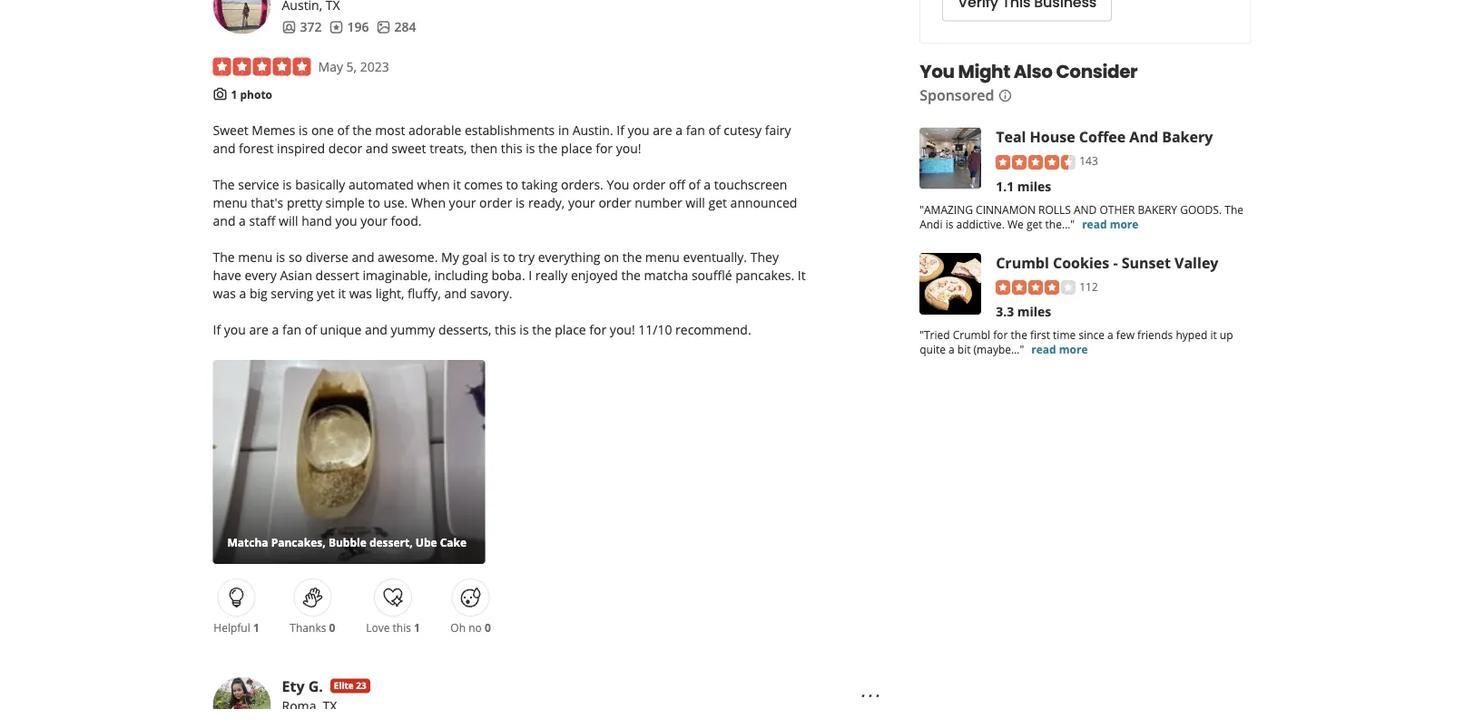 Task type: vqa. For each thing, say whether or not it's contained in the screenshot.
the in the "Tried Crumbl for the first time since a few friends hyped it up quite a bit (maybe…"
yes



Task type: describe. For each thing, give the bounding box(es) containing it.
taking
[[522, 176, 558, 193]]

of left unique
[[305, 321, 317, 338]]

the inside "tried crumbl for the first time since a few friends hyped it up quite a bit (maybe…"
[[1011, 327, 1028, 342]]

dessert
[[316, 266, 359, 284]]

read for house
[[1082, 216, 1107, 231]]

so
[[289, 248, 302, 265]]

1 horizontal spatial order
[[599, 194, 632, 211]]

recommend.
[[676, 321, 751, 338]]

is up the pretty at the top left
[[283, 176, 292, 193]]

goods.
[[1180, 202, 1222, 217]]

fairy
[[765, 121, 791, 138]]

get inside "amazing cinnamon rolls and other bakery goods. the andi is addictive. we get the…"
[[1027, 216, 1043, 231]]

pancakes.
[[736, 266, 795, 284]]

off
[[669, 176, 685, 193]]

comes
[[464, 176, 503, 193]]

3.3
[[996, 303, 1014, 320]]

1 vertical spatial this
[[495, 321, 516, 338]]

most
[[375, 121, 405, 138]]

establishments
[[465, 121, 555, 138]]

the for the service is basically automated when it comes to taking orders. you order off of a touchscreen menu that's pretty simple to use. when your order is ready, your order number will get announced and a staff will hand you your food.
[[213, 176, 235, 193]]

including
[[434, 266, 488, 284]]

also
[[1014, 58, 1053, 84]]

cinnamon
[[976, 202, 1036, 217]]

basically
[[295, 176, 345, 193]]

and
[[1130, 127, 1158, 147]]

decor
[[328, 139, 362, 157]]

to inside the menu is so diverse and awesome. my goal is to try everything on the menu eventually. they have every asian dessert imaginable, including boba. i really enjoyed the matcha soufflé pancakes. it was a big serving yet it was light, fluffy, and savory.
[[503, 248, 515, 265]]

teal house coffee and bakery
[[996, 127, 1213, 147]]

serving
[[271, 285, 314, 302]]

the inside "amazing cinnamon rolls and other bakery goods. the andi is addictive. we get the…"
[[1225, 202, 1244, 217]]

enjoyed
[[571, 266, 618, 284]]

bit
[[958, 342, 971, 357]]

goal
[[462, 248, 487, 265]]

crumbl cookies - sunset valley image
[[920, 253, 981, 315]]

adorable
[[409, 121, 461, 138]]

forest
[[239, 139, 274, 157]]

i
[[529, 266, 532, 284]]

sunset
[[1122, 253, 1171, 272]]

it inside the service is basically automated when it comes to taking orders. you order off of a touchscreen menu that's pretty simple to use. when your order is ready, your order number will get announced and a staff will hand you your food.
[[453, 176, 461, 193]]

automated
[[349, 176, 414, 193]]

consider
[[1056, 58, 1138, 84]]

austin.
[[573, 121, 613, 138]]

photo of rachel w. image
[[213, 0, 271, 34]]

bakery
[[1162, 127, 1213, 147]]

the right on
[[623, 248, 642, 265]]

196
[[347, 18, 369, 35]]

time
[[1053, 327, 1076, 342]]

1 0 from the left
[[329, 621, 335, 636]]

everything
[[538, 248, 601, 265]]

(1 reaction) element for helpful 1
[[253, 621, 259, 636]]

of left cutesy
[[708, 121, 720, 138]]

0 horizontal spatial fan
[[282, 321, 301, 338]]

might
[[958, 58, 1010, 84]]

of up decor
[[337, 121, 349, 138]]

sweet
[[213, 121, 248, 138]]

awesome.
[[378, 248, 438, 265]]

helpful
[[214, 621, 250, 636]]

we
[[1008, 216, 1024, 231]]

rolls
[[1039, 202, 1071, 217]]

menu up matcha
[[645, 248, 680, 265]]

get inside the service is basically automated when it comes to taking orders. you order off of a touchscreen menu that's pretty simple to use. when your order is ready, your order number will get announced and a staff will hand you your food.
[[709, 194, 727, 211]]

0 horizontal spatial 1
[[231, 87, 237, 102]]

and right unique
[[365, 321, 388, 338]]

cookies
[[1053, 253, 1110, 272]]

2 vertical spatial this
[[393, 621, 411, 636]]

0 horizontal spatial if
[[213, 321, 221, 338]]

"tried
[[920, 327, 950, 342]]

place inside sweet memes is one of the most adorable establishments in austin. if you are a fan of cutesy fairy and forest inspired decor and sweet treats, then this is the place for you!
[[561, 139, 592, 157]]

16 photos v2 image
[[376, 20, 391, 34]]

reviews element
[[329, 18, 369, 36]]

eventually.
[[683, 248, 747, 265]]

1 vertical spatial to
[[368, 194, 380, 211]]

and down sweet
[[213, 139, 236, 157]]

photo of ety g. image
[[213, 678, 271, 710]]

menu image
[[860, 686, 882, 708]]

you inside the service is basically automated when it comes to taking orders. you order off of a touchscreen menu that's pretty simple to use. when your order is ready, your order number will get announced and a staff will hand you your food.
[[607, 176, 629, 193]]

imaginable,
[[363, 266, 431, 284]]

crumbl cookies - sunset valley link
[[996, 253, 1219, 272]]

-
[[1113, 253, 1118, 272]]

diverse
[[306, 248, 349, 265]]

addictive.
[[956, 216, 1005, 231]]

1.1
[[996, 177, 1014, 194]]

simple
[[326, 194, 365, 211]]

touchscreen
[[714, 176, 787, 193]]

16 camera v2 image
[[213, 87, 227, 101]]

this inside sweet memes is one of the most adorable establishments in austin. if you are a fan of cutesy fairy and forest inspired decor and sweet treats, then this is the place for you!
[[501, 139, 522, 157]]

the for the menu is so diverse and awesome. my goal is to try everything on the menu eventually. they have every asian dessert imaginable, including boba. i really enjoyed the matcha soufflé pancakes. it was a big serving yet it was light, fluffy, and savory.
[[213, 248, 235, 265]]

soufflé
[[692, 266, 732, 284]]

4.5 star rating image
[[996, 155, 1076, 169]]

is right goal
[[491, 248, 500, 265]]

2 horizontal spatial order
[[633, 176, 666, 193]]

a inside the menu is so diverse and awesome. my goal is to try everything on the menu eventually. they have every asian dessert imaginable, including boba. i really enjoyed the matcha soufflé pancakes. it was a big serving yet it was light, fluffy, and savory.
[[239, 285, 246, 302]]

0 horizontal spatial are
[[249, 321, 269, 338]]

yummy
[[391, 321, 435, 338]]

1 vertical spatial you!
[[610, 321, 635, 338]]

0 vertical spatial to
[[506, 176, 518, 193]]

valley
[[1175, 253, 1219, 272]]

2 horizontal spatial 1
[[414, 621, 420, 636]]

112
[[1080, 279, 1098, 294]]

coffee
[[1079, 127, 1126, 147]]

5 star rating image
[[213, 58, 311, 76]]

few
[[1116, 327, 1135, 342]]

the…"
[[1045, 216, 1075, 231]]

fluffy,
[[408, 285, 441, 302]]

the down really
[[532, 321, 552, 338]]

on
[[604, 248, 619, 265]]

yet
[[317, 285, 335, 302]]

savory.
[[470, 285, 512, 302]]

love
[[366, 621, 390, 636]]

number
[[635, 194, 682, 211]]

and up dessert on the left of page
[[352, 248, 374, 265]]

1 photo
[[231, 87, 272, 102]]

helpful 1
[[214, 621, 259, 636]]

house
[[1030, 127, 1075, 147]]

pretty
[[287, 194, 322, 211]]

more for -
[[1059, 342, 1088, 357]]

andi
[[920, 216, 943, 231]]

orders.
[[561, 176, 604, 193]]

when
[[417, 176, 450, 193]]

it inside "tried crumbl for the first time since a few friends hyped it up quite a bit (maybe…"
[[1210, 327, 1217, 342]]

it inside the menu is so diverse and awesome. my goal is to try everything on the menu eventually. they have every asian dessert imaginable, including boba. i really enjoyed the matcha soufflé pancakes. it was a big serving yet it was light, fluffy, and savory.
[[338, 285, 346, 302]]

asian
[[280, 266, 312, 284]]

you inside the service is basically automated when it comes to taking orders. you order off of a touchscreen menu that's pretty simple to use. when your order is ready, your order number will get announced and a staff will hand you your food.
[[335, 212, 357, 229]]

1 horizontal spatial your
[[449, 194, 476, 211]]

announced
[[730, 194, 797, 211]]

sponsored
[[920, 85, 995, 104]]

2 horizontal spatial your
[[568, 194, 595, 211]]



Task type: locate. For each thing, give the bounding box(es) containing it.
0 horizontal spatial crumbl
[[953, 327, 991, 342]]

g.
[[308, 677, 323, 696]]

the left first
[[1011, 327, 1028, 342]]

0 vertical spatial read
[[1082, 216, 1107, 231]]

elite 23
[[334, 680, 367, 693]]

0 vertical spatial you
[[920, 58, 955, 84]]

the inside the service is basically automated when it comes to taking orders. you order off of a touchscreen menu that's pretty simple to use. when your order is ready, your order number will get announced and a staff will hand you your food.
[[213, 176, 235, 193]]

thanks
[[290, 621, 326, 636]]

0 vertical spatial place
[[561, 139, 592, 157]]

0 vertical spatial read more link
[[1082, 216, 1139, 231]]

0 vertical spatial miles
[[1017, 177, 1052, 194]]

you down have
[[224, 321, 246, 338]]

a right off
[[704, 176, 711, 193]]

you inside sweet memes is one of the most adorable establishments in austin. if you are a fan of cutesy fairy and forest inspired decor and sweet treats, then this is the place for you!
[[628, 121, 650, 138]]

1 horizontal spatial crumbl
[[996, 253, 1049, 272]]

0 horizontal spatial (0 reactions) element
[[329, 621, 335, 636]]

is right 'andi' on the right of the page
[[946, 216, 954, 231]]

16 review v2 image
[[329, 20, 344, 34]]

ety g.
[[282, 677, 323, 696]]

1 was from the left
[[213, 285, 236, 302]]

1 vertical spatial are
[[249, 321, 269, 338]]

1 vertical spatial miles
[[1017, 303, 1052, 320]]

(1 reaction) element for love this 1
[[414, 621, 420, 636]]

menu up every
[[238, 248, 273, 265]]

read more link for house
[[1082, 216, 1139, 231]]

read right the…"
[[1082, 216, 1107, 231]]

a down serving
[[272, 321, 279, 338]]

0 horizontal spatial (1 reaction) element
[[253, 621, 259, 636]]

(0 reactions) element for oh no 0
[[485, 621, 491, 636]]

1 vertical spatial crumbl
[[953, 327, 991, 342]]

2 was from the left
[[349, 285, 372, 302]]

thanks 0
[[290, 621, 335, 636]]

a inside sweet memes is one of the most adorable establishments in austin. if you are a fan of cutesy fairy and forest inspired decor and sweet treats, then this is the place for you!
[[676, 121, 683, 138]]

a left bit
[[949, 342, 955, 357]]

read more link
[[1082, 216, 1139, 231], [1032, 342, 1088, 357]]

is inside "amazing cinnamon rolls and other bakery goods. the andi is addictive. we get the…"
[[946, 216, 954, 231]]

miles for crumbl
[[1017, 303, 1052, 320]]

read more link for cookies
[[1032, 342, 1088, 357]]

miles down 4 star rating image on the right of the page
[[1017, 303, 1052, 320]]

to left taking on the left top of the page
[[506, 176, 518, 193]]

it right when
[[453, 176, 461, 193]]

it
[[798, 266, 806, 284]]

(1 reaction) element right "helpful"
[[253, 621, 259, 636]]

1 vertical spatial more
[[1059, 342, 1088, 357]]

1 (0 reactions) element from the left
[[329, 621, 335, 636]]

"amazing cinnamon rolls and other bakery goods. the andi is addictive. we get the…"
[[920, 202, 1244, 231]]

matcha
[[644, 266, 688, 284]]

you down simple in the top left of the page
[[335, 212, 357, 229]]

friends element
[[282, 18, 322, 36]]

1 horizontal spatial (0 reactions) element
[[485, 621, 491, 636]]

1 vertical spatial if
[[213, 321, 221, 338]]

up
[[1220, 327, 1233, 342]]

miles down 4.5 star rating image
[[1017, 177, 1052, 194]]

order down orders.
[[599, 194, 632, 211]]

get down the touchscreen
[[709, 194, 727, 211]]

photo
[[240, 87, 272, 102]]

2 horizontal spatial you
[[628, 121, 650, 138]]

for down enjoyed
[[589, 321, 607, 338]]

ready,
[[528, 194, 565, 211]]

they
[[750, 248, 779, 265]]

and
[[1074, 202, 1097, 217]]

is down the i
[[520, 321, 529, 338]]

(0 reactions) element
[[329, 621, 335, 636], [485, 621, 491, 636]]

0 horizontal spatial order
[[479, 194, 512, 211]]

staff
[[249, 212, 275, 229]]

the menu is so diverse and awesome. my goal is to try everything on the menu eventually. they have every asian dessert imaginable, including boba. i really enjoyed the matcha soufflé pancakes. it was a big serving yet it was light, fluffy, and savory.
[[213, 248, 806, 302]]

inspired
[[277, 139, 325, 157]]

sweet memes is one of the most adorable establishments in austin. if you are a fan of cutesy fairy and forest inspired decor and sweet treats, then this is the place for you!
[[213, 121, 791, 157]]

you up sponsored
[[920, 58, 955, 84]]

1 horizontal spatial are
[[653, 121, 672, 138]]

1 vertical spatial you
[[607, 176, 629, 193]]

and down most
[[366, 139, 388, 157]]

0 right thanks
[[329, 621, 335, 636]]

"tried crumbl for the first time since a few friends hyped it up quite a bit (maybe…"
[[920, 327, 1233, 357]]

elite
[[334, 680, 354, 693]]

get
[[709, 194, 727, 211], [1027, 216, 1043, 231]]

are inside sweet memes is one of the most adorable establishments in austin. if you are a fan of cutesy fairy and forest inspired decor and sweet treats, then this is the place for you!
[[653, 121, 672, 138]]

2 vertical spatial it
[[1210, 327, 1217, 342]]

for down "austin."
[[596, 139, 613, 157]]

fan inside sweet memes is one of the most adorable establishments in austin. if you are a fan of cutesy fairy and forest inspired decor and sweet treats, then this is the place for you!
[[686, 121, 705, 138]]

2 horizontal spatial it
[[1210, 327, 1217, 342]]

0 vertical spatial you
[[628, 121, 650, 138]]

it right yet at the top of page
[[338, 285, 346, 302]]

read more down 3.3 miles on the right
[[1032, 342, 1088, 357]]

0 vertical spatial are
[[653, 121, 672, 138]]

you right orders.
[[607, 176, 629, 193]]

2 vertical spatial you
[[224, 321, 246, 338]]

1 horizontal spatial fan
[[686, 121, 705, 138]]

(0 reactions) element right no
[[485, 621, 491, 636]]

1 miles from the top
[[1017, 177, 1052, 194]]

of right off
[[689, 176, 701, 193]]

and left staff
[[213, 212, 236, 229]]

will right number
[[686, 194, 705, 211]]

the right "goods."
[[1225, 202, 1244, 217]]

the up have
[[213, 248, 235, 265]]

your down use. at the left top
[[361, 212, 388, 229]]

ety g. link
[[282, 677, 323, 696]]

if
[[617, 121, 624, 138], [213, 321, 221, 338]]

when
[[411, 194, 446, 211]]

if right "austin."
[[617, 121, 624, 138]]

you! up number
[[616, 139, 641, 157]]

2023
[[360, 58, 389, 75]]

your down orders.
[[568, 194, 595, 211]]

this down establishments at the left top
[[501, 139, 522, 157]]

1 photo link
[[231, 87, 272, 102]]

miles for teal
[[1017, 177, 1052, 194]]

1 vertical spatial place
[[555, 321, 586, 338]]

0 vertical spatial you!
[[616, 139, 641, 157]]

you right "austin."
[[628, 121, 650, 138]]

0 horizontal spatial you
[[607, 176, 629, 193]]

read down 3.3 miles on the right
[[1032, 342, 1056, 357]]

the inside the menu is so diverse and awesome. my goal is to try everything on the menu eventually. they have every asian dessert imaginable, including boba. i really enjoyed the matcha soufflé pancakes. it was a big serving yet it was light, fluffy, and savory.
[[213, 248, 235, 265]]

read more for cookies
[[1032, 342, 1088, 357]]

you! left 11/10
[[610, 321, 635, 338]]

was left light, at the left of page
[[349, 285, 372, 302]]

big
[[250, 285, 268, 302]]

1 horizontal spatial you
[[335, 212, 357, 229]]

are
[[653, 121, 672, 138], [249, 321, 269, 338]]

and down including
[[444, 285, 467, 302]]

for inside sweet memes is one of the most adorable establishments in austin. if you are a fan of cutesy fairy and forest inspired decor and sweet treats, then this is the place for you!
[[596, 139, 613, 157]]

order down comes
[[479, 194, 512, 211]]

2 (0 reactions) element from the left
[[485, 621, 491, 636]]

1 horizontal spatial get
[[1027, 216, 1043, 231]]

have
[[213, 266, 241, 284]]

1 vertical spatial read
[[1032, 342, 1056, 357]]

read for cookies
[[1032, 342, 1056, 357]]

a left staff
[[239, 212, 246, 229]]

since
[[1079, 327, 1105, 342]]

5,
[[346, 58, 357, 75]]

read more link up crumbl cookies - sunset valley link
[[1082, 216, 1139, 231]]

1 horizontal spatial will
[[686, 194, 705, 211]]

fan left cutesy
[[686, 121, 705, 138]]

1 right love
[[414, 621, 420, 636]]

0 horizontal spatial more
[[1059, 342, 1088, 357]]

if inside sweet memes is one of the most adorable establishments in austin. if you are a fan of cutesy fairy and forest inspired decor and sweet treats, then this is the place for you!
[[617, 121, 624, 138]]

0 vertical spatial get
[[709, 194, 727, 211]]

0 horizontal spatial you
[[224, 321, 246, 338]]

elite 23 link
[[330, 679, 370, 694]]

the
[[213, 176, 235, 193], [1225, 202, 1244, 217], [213, 248, 235, 265]]

a left big
[[239, 285, 246, 302]]

menu down service on the left of the page
[[213, 194, 247, 211]]

more for coffee
[[1110, 216, 1139, 231]]

1 vertical spatial read more
[[1032, 342, 1088, 357]]

(1 reaction) element right love
[[414, 621, 420, 636]]

1 vertical spatial will
[[279, 212, 298, 229]]

for down 3.3
[[993, 327, 1008, 342]]

0 vertical spatial crumbl
[[996, 253, 1049, 272]]

the up taking on the left top of the page
[[538, 139, 558, 157]]

and inside the service is basically automated when it comes to taking orders. you order off of a touchscreen menu that's pretty simple to use. when your order is ready, your order number will get announced and a staff will hand you your food.
[[213, 212, 236, 229]]

read
[[1082, 216, 1107, 231], [1032, 342, 1056, 357]]

1 horizontal spatial 1
[[253, 621, 259, 636]]

3.3 miles
[[996, 303, 1052, 320]]

one
[[311, 121, 334, 138]]

photos element
[[376, 18, 416, 36]]

0 right no
[[485, 621, 491, 636]]

is left ready,
[[516, 194, 525, 211]]

1 vertical spatial read more link
[[1032, 342, 1088, 357]]

0 horizontal spatial read
[[1032, 342, 1056, 357]]

1 vertical spatial the
[[1225, 202, 1244, 217]]

place down really
[[555, 321, 586, 338]]

your
[[449, 194, 476, 211], [568, 194, 595, 211], [361, 212, 388, 229]]

the up decor
[[352, 121, 372, 138]]

1 vertical spatial fan
[[282, 321, 301, 338]]

food.
[[391, 212, 422, 229]]

284
[[394, 18, 416, 35]]

0 horizontal spatial 0
[[329, 621, 335, 636]]

1 vertical spatial it
[[338, 285, 346, 302]]

ety
[[282, 677, 305, 696]]

place down "in"
[[561, 139, 592, 157]]

it left the up
[[1210, 327, 1217, 342]]

2 vertical spatial to
[[503, 248, 515, 265]]

fan down serving
[[282, 321, 301, 338]]

0 vertical spatial if
[[617, 121, 624, 138]]

1 horizontal spatial more
[[1110, 216, 1139, 231]]

hand
[[302, 212, 332, 229]]

read more for house
[[1082, 216, 1139, 231]]

1 horizontal spatial if
[[617, 121, 624, 138]]

1 right 16 camera v2 icon
[[231, 87, 237, 102]]

(1 reaction) element
[[253, 621, 259, 636], [414, 621, 420, 636]]

0 vertical spatial the
[[213, 176, 235, 193]]

to down automated
[[368, 194, 380, 211]]

0 horizontal spatial it
[[338, 285, 346, 302]]

0 vertical spatial read more
[[1082, 216, 1139, 231]]

boba.
[[492, 266, 525, 284]]

the
[[352, 121, 372, 138], [538, 139, 558, 157], [623, 248, 642, 265], [621, 266, 641, 284], [532, 321, 552, 338], [1011, 327, 1028, 342]]

is up inspired
[[299, 121, 308, 138]]

are up off
[[653, 121, 672, 138]]

crumbl up 4 star rating image on the right of the page
[[996, 253, 1049, 272]]

0 vertical spatial fan
[[686, 121, 705, 138]]

is down establishments at the left top
[[526, 139, 535, 157]]

more right first
[[1059, 342, 1088, 357]]

if down have
[[213, 321, 221, 338]]

1 horizontal spatial 0
[[485, 621, 491, 636]]

are down big
[[249, 321, 269, 338]]

crumbl right "tried
[[953, 327, 991, 342]]

try
[[519, 248, 535, 265]]

372
[[300, 18, 322, 35]]

1 horizontal spatial (1 reaction) element
[[414, 621, 420, 636]]

0 horizontal spatial get
[[709, 194, 727, 211]]

(0 reactions) element for thanks 0
[[329, 621, 335, 636]]

may 5, 2023
[[318, 58, 389, 75]]

1 (1 reaction) element from the left
[[253, 621, 259, 636]]

a up off
[[676, 121, 683, 138]]

1 horizontal spatial you
[[920, 58, 955, 84]]

and
[[213, 139, 236, 157], [366, 139, 388, 157], [213, 212, 236, 229], [352, 248, 374, 265], [444, 285, 467, 302], [365, 321, 388, 338]]

for inside "tried crumbl for the first time since a few friends hyped it up quite a bit (maybe…"
[[993, 327, 1008, 342]]

0 horizontal spatial will
[[279, 212, 298, 229]]

read more
[[1082, 216, 1139, 231], [1032, 342, 1088, 357]]

of inside the service is basically automated when it comes to taking orders. you order off of a touchscreen menu that's pretty simple to use. when your order is ready, your order number will get announced and a staff will hand you your food.
[[689, 176, 701, 193]]

you! inside sweet memes is one of the most adorable establishments in austin. if you are a fan of cutesy fairy and forest inspired decor and sweet treats, then this is the place for you!
[[616, 139, 641, 157]]

0 vertical spatial will
[[686, 194, 705, 211]]

0 vertical spatial more
[[1110, 216, 1139, 231]]

the left service on the left of the page
[[213, 176, 235, 193]]

then
[[470, 139, 498, 157]]

0 vertical spatial it
[[453, 176, 461, 193]]

you
[[628, 121, 650, 138], [335, 212, 357, 229], [224, 321, 246, 338]]

0 vertical spatial this
[[501, 139, 522, 157]]

you might also consider
[[920, 58, 1138, 84]]

your down comes
[[449, 194, 476, 211]]

11/10
[[638, 321, 672, 338]]

will down the pretty at the top left
[[279, 212, 298, 229]]

was down have
[[213, 285, 236, 302]]

use.
[[384, 194, 408, 211]]

1 horizontal spatial it
[[453, 176, 461, 193]]

read more up crumbl cookies - sunset valley link
[[1082, 216, 1139, 231]]

(0 reactions) element right thanks
[[329, 621, 335, 636]]

is left so
[[276, 248, 285, 265]]

place
[[561, 139, 592, 157], [555, 321, 586, 338]]

23
[[356, 680, 367, 693]]

bakery
[[1138, 202, 1177, 217]]

that's
[[251, 194, 283, 211]]

love this 1
[[366, 621, 420, 636]]

more
[[1110, 216, 1139, 231], [1059, 342, 1088, 357]]

in
[[558, 121, 569, 138]]

the service is basically automated when it comes to taking orders. you order off of a touchscreen menu that's pretty simple to use. when your order is ready, your order number will get announced and a staff will hand you your food.
[[213, 176, 797, 229]]

light,
[[376, 285, 404, 302]]

menu inside the service is basically automated when it comes to taking orders. you order off of a touchscreen menu that's pretty simple to use. when your order is ready, your order number will get announced and a staff will hand you your food.
[[213, 194, 247, 211]]

1 right "helpful"
[[253, 621, 259, 636]]

desserts,
[[438, 321, 491, 338]]

crumbl inside "tried crumbl for the first time since a few friends hyped it up quite a bit (maybe…"
[[953, 327, 991, 342]]

my
[[441, 248, 459, 265]]

0 horizontal spatial your
[[361, 212, 388, 229]]

service
[[238, 176, 279, 193]]

memes
[[252, 121, 295, 138]]

a
[[676, 121, 683, 138], [704, 176, 711, 193], [239, 212, 246, 229], [239, 285, 246, 302], [272, 321, 279, 338], [1108, 327, 1114, 342], [949, 342, 955, 357]]

1 vertical spatial you
[[335, 212, 357, 229]]

a left few
[[1108, 327, 1114, 342]]

the left matcha
[[621, 266, 641, 284]]

this down "savory."
[[495, 321, 516, 338]]

more up -
[[1110, 216, 1139, 231]]

teal house coffee and bakery image
[[920, 127, 981, 189]]

of
[[337, 121, 349, 138], [708, 121, 720, 138], [689, 176, 701, 193], [305, 321, 317, 338]]

1 horizontal spatial was
[[349, 285, 372, 302]]

other
[[1100, 202, 1135, 217]]

4 star rating image
[[996, 281, 1076, 295]]

2 vertical spatial the
[[213, 248, 235, 265]]

fan
[[686, 121, 705, 138], [282, 321, 301, 338]]

read more link down 3.3 miles on the right
[[1032, 342, 1088, 357]]

0 horizontal spatial was
[[213, 285, 236, 302]]

first
[[1030, 327, 1050, 342]]

2 (1 reaction) element from the left
[[414, 621, 420, 636]]

2 miles from the top
[[1017, 303, 1052, 320]]

1 horizontal spatial read
[[1082, 216, 1107, 231]]

to left try
[[503, 248, 515, 265]]

order up number
[[633, 176, 666, 193]]

16 friends v2 image
[[282, 20, 296, 34]]

this right love
[[393, 621, 411, 636]]

1 vertical spatial get
[[1027, 216, 1043, 231]]

2 0 from the left
[[485, 621, 491, 636]]

get right we
[[1027, 216, 1043, 231]]

16 info v2 image
[[998, 88, 1013, 103]]



